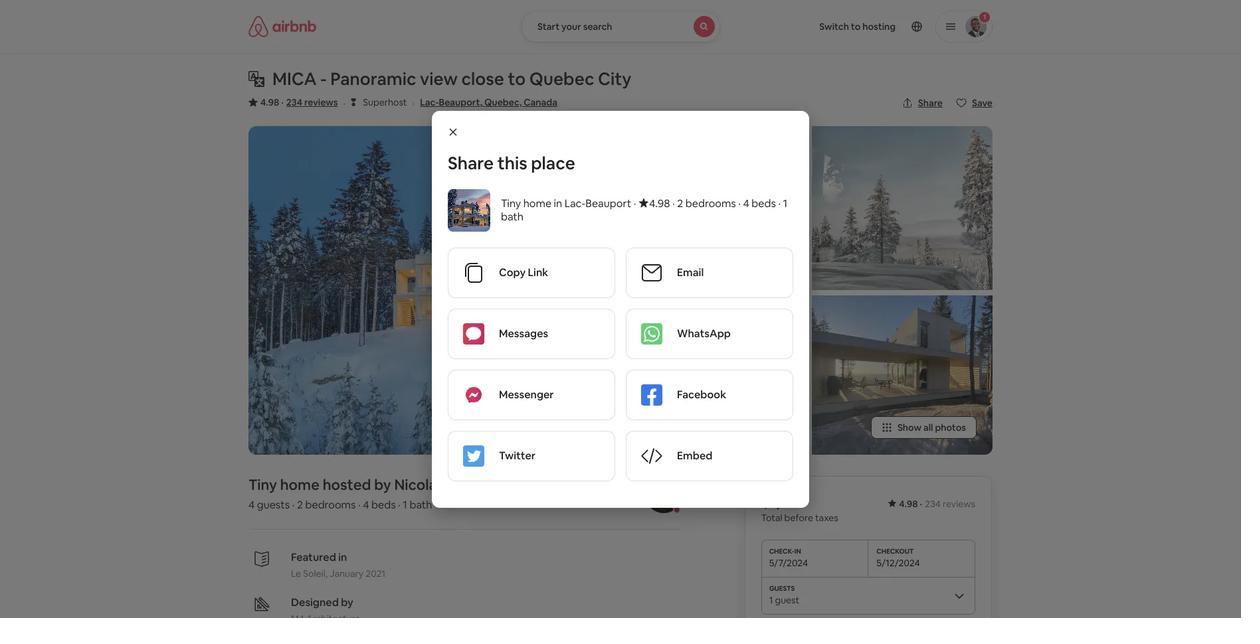 Task type: vqa. For each thing, say whether or not it's contained in the screenshot.
beds inside Tiny Home Hosted By Nicolas 4 Guests · 2 Bedrooms · 4 Beds · 1 Bath
yes



Task type: locate. For each thing, give the bounding box(es) containing it.
home for in
[[524, 196, 552, 210]]

hosted
[[323, 476, 371, 494]]

1 horizontal spatial 2
[[678, 196, 684, 210]]

panoramic
[[331, 68, 417, 90]]

whatsapp link
[[627, 309, 793, 359]]

1 vertical spatial 4.98 · 234 reviews
[[900, 498, 976, 510]]

twitter link
[[449, 432, 615, 481]]

city
[[598, 68, 632, 90]]

-
[[320, 68, 327, 90]]

1 horizontal spatial share
[[919, 97, 943, 109]]

tiny down share this place
[[501, 196, 521, 210]]

lac- inside · lac-beauport, quebec, canada
[[420, 96, 439, 108]]

bath down this
[[501, 210, 524, 224]]

234
[[286, 96, 303, 108], [925, 498, 941, 510]]

0 horizontal spatial lac-
[[420, 96, 439, 108]]

place
[[531, 152, 576, 175]]

1
[[783, 196, 788, 210], [403, 498, 407, 512]]

0 horizontal spatial bedrooms
[[305, 498, 356, 512]]

1 horizontal spatial 1
[[783, 196, 788, 210]]

whatsapp
[[677, 327, 731, 341]]

share left this
[[448, 152, 494, 175]]

0 vertical spatial in
[[554, 196, 563, 210]]

in
[[554, 196, 563, 210], [338, 551, 347, 565]]

1 horizontal spatial home
[[524, 196, 552, 210]]

bath
[[501, 210, 524, 224], [410, 498, 432, 512]]

tiny up guests
[[249, 476, 277, 494]]

2 right the ★4.98
[[678, 196, 684, 210]]

2
[[678, 196, 684, 210], [297, 498, 303, 512]]

0 vertical spatial 2
[[678, 196, 684, 210]]

in down place
[[554, 196, 563, 210]]

share inside dialog
[[448, 152, 494, 175]]

start your search
[[538, 21, 613, 33]]

1 vertical spatial 234
[[925, 498, 941, 510]]

1 vertical spatial bath
[[410, 498, 432, 512]]

0 vertical spatial lac-
[[420, 96, 439, 108]]

1 horizontal spatial lac-
[[565, 196, 586, 210]]

0 horizontal spatial tiny
[[249, 476, 277, 494]]

0 horizontal spatial share
[[448, 152, 494, 175]]

1 horizontal spatial beds
[[752, 196, 776, 210]]

bedrooms down hosted
[[305, 498, 356, 512]]

show
[[898, 422, 922, 434]]

4
[[744, 196, 750, 210], [249, 498, 255, 512], [363, 498, 369, 512]]

home inside 'tiny home in lac-beauport · ★4.98 · 2 bedrooms · 4 beds · 1 bath'
[[524, 196, 552, 210]]

0 horizontal spatial in
[[338, 551, 347, 565]]

share
[[919, 97, 943, 109], [448, 152, 494, 175]]

4.98 up 5/12/2024
[[900, 498, 918, 510]]

1 vertical spatial beds
[[372, 498, 396, 512]]

lac- down view at the top left
[[420, 96, 439, 108]]

home inside tiny home hosted by nicolas 4 guests · 2 bedrooms · 4 beds · 1 bath
[[280, 476, 320, 494]]

1 horizontal spatial tiny
[[501, 196, 521, 210]]

facebook link
[[627, 371, 793, 420]]

1 vertical spatial in
[[338, 551, 347, 565]]

·
[[281, 96, 284, 108], [343, 96, 346, 110], [413, 96, 415, 110], [634, 196, 637, 210], [673, 196, 675, 210], [739, 196, 741, 210], [779, 196, 781, 210], [292, 498, 295, 512], [358, 498, 361, 512], [398, 498, 401, 512], [920, 498, 923, 510]]

4.98 down automatically translated title: mica - panoramic view close to quebec city image
[[261, 96, 279, 108]]

le
[[291, 568, 301, 580]]

share inside button
[[919, 97, 943, 109]]

close
[[462, 68, 504, 90]]

1 horizontal spatial bath
[[501, 210, 524, 224]]

email link
[[627, 248, 793, 297]]

0 vertical spatial 4.98
[[261, 96, 279, 108]]

mica - panoramic view close to quebec city image 5 image
[[812, 296, 993, 455]]

tiny home in lac-beauport · ★4.98 · 2 bedrooms · 4 beds · 1 bath
[[501, 196, 788, 224]]

nicolas is a superhost. learn more about nicolas. image
[[646, 476, 683, 514], [646, 476, 683, 514]]

0 vertical spatial share
[[919, 97, 943, 109]]

mica - panoramic view close to quebec city
[[273, 68, 632, 90]]

tiny home hosted by nicolas 4 guests · 2 bedrooms · 4 beds · 1 bath
[[249, 476, 444, 512]]

messenger
[[499, 388, 554, 402]]

lac-beauport, quebec, canada button
[[420, 94, 558, 110]]

home down place
[[524, 196, 552, 210]]

this
[[498, 152, 528, 175]]

0 horizontal spatial 234
[[286, 96, 303, 108]]

start your search button
[[521, 11, 721, 43]]

1 vertical spatial share
[[448, 152, 494, 175]]

0 vertical spatial home
[[524, 196, 552, 210]]

★4.98
[[639, 196, 670, 210]]

reviews
[[305, 96, 338, 108], [943, 498, 976, 510]]

1 vertical spatial 2
[[297, 498, 303, 512]]

0 vertical spatial bedrooms
[[686, 196, 736, 210]]

4.98 · 234 reviews
[[261, 96, 338, 108], [900, 498, 976, 510]]

1 vertical spatial tiny
[[249, 476, 277, 494]]

0 vertical spatial bath
[[501, 210, 524, 224]]

0 horizontal spatial beds
[[372, 498, 396, 512]]

save
[[973, 97, 993, 109]]

0 horizontal spatial reviews
[[305, 96, 338, 108]]

lac-
[[420, 96, 439, 108], [565, 196, 586, 210]]

0 vertical spatial beds
[[752, 196, 776, 210]]

home for hosted
[[280, 476, 320, 494]]

1 vertical spatial 1
[[403, 498, 407, 512]]

featured in le soleil, january 2021
[[291, 551, 386, 580]]

bedrooms right the ★4.98
[[686, 196, 736, 210]]

tiny for hosted
[[249, 476, 277, 494]]

bath down by nicolas
[[410, 498, 432, 512]]

1 vertical spatial bedrooms
[[305, 498, 356, 512]]

1 inside 'tiny home in lac-beauport · ★4.98 · 2 bedrooms · 4 beds · 1 bath'
[[783, 196, 788, 210]]

0 horizontal spatial bath
[[410, 498, 432, 512]]

messages link
[[449, 309, 615, 359]]

tiny inside tiny home hosted by nicolas 4 guests · 2 bedrooms · 4 beds · 1 bath
[[249, 476, 277, 494]]

lac- inside 'tiny home in lac-beauport · ★4.98 · 2 bedrooms · 4 beds · 1 bath'
[[565, 196, 586, 210]]

lac- down place
[[565, 196, 586, 210]]

tiny for in
[[501, 196, 521, 210]]

embed
[[677, 449, 713, 463]]

your
[[562, 21, 581, 33]]

4 inside 'tiny home in lac-beauport · ★4.98 · 2 bedrooms · 4 beds · 1 bath'
[[744, 196, 750, 210]]

show all photos
[[898, 422, 967, 434]]

0 horizontal spatial 1
[[403, 498, 407, 512]]

before
[[785, 512, 814, 524]]

home
[[524, 196, 552, 210], [280, 476, 320, 494]]

total
[[762, 512, 783, 524]]

4.98
[[261, 96, 279, 108], [900, 498, 918, 510]]

1 horizontal spatial reviews
[[943, 498, 976, 510]]

0 vertical spatial reviews
[[305, 96, 338, 108]]

tiny
[[501, 196, 521, 210], [249, 476, 277, 494]]

0 horizontal spatial 4.98 · 234 reviews
[[261, 96, 338, 108]]

234 reviews button
[[286, 96, 338, 109]]

1 vertical spatial lac-
[[565, 196, 586, 210]]

mica
[[273, 68, 317, 90]]

2 horizontal spatial 4
[[744, 196, 750, 210]]

in up january
[[338, 551, 347, 565]]

$1,800
[[762, 493, 807, 512]]

home up guests
[[280, 476, 320, 494]]

in inside 'tiny home in lac-beauport · ★4.98 · 2 bedrooms · 4 beds · 1 bath'
[[554, 196, 563, 210]]

1 vertical spatial reviews
[[943, 498, 976, 510]]

0 vertical spatial 234
[[286, 96, 303, 108]]

1 horizontal spatial 4.98 · 234 reviews
[[900, 498, 976, 510]]

share for share
[[919, 97, 943, 109]]

1 vertical spatial 4.98
[[900, 498, 918, 510]]

profile element
[[737, 0, 993, 53]]

0 horizontal spatial home
[[280, 476, 320, 494]]

beds
[[752, 196, 776, 210], [372, 498, 396, 512]]

0 vertical spatial 1
[[783, 196, 788, 210]]

2 right guests
[[297, 498, 303, 512]]

1 horizontal spatial in
[[554, 196, 563, 210]]

1 vertical spatial home
[[280, 476, 320, 494]]

share left the save button
[[919, 97, 943, 109]]

tiny inside 'tiny home in lac-beauport · ★4.98 · 2 bedrooms · 4 beds · 1 bath'
[[501, 196, 521, 210]]

in inside featured in le soleil, january 2021
[[338, 551, 347, 565]]

0 horizontal spatial 2
[[297, 498, 303, 512]]

copy link button
[[449, 248, 615, 297]]

0 horizontal spatial 4.98
[[261, 96, 279, 108]]

twitter
[[499, 449, 536, 463]]

0 vertical spatial tiny
[[501, 196, 521, 210]]

2 inside tiny home hosted by nicolas 4 guests · 2 bedrooms · 4 beds · 1 bath
[[297, 498, 303, 512]]

share this place
[[448, 152, 576, 175]]

view
[[420, 68, 458, 90]]

1 horizontal spatial bedrooms
[[686, 196, 736, 210]]

share for share this place
[[448, 152, 494, 175]]

bedrooms
[[686, 196, 736, 210], [305, 498, 356, 512]]



Task type: describe. For each thing, give the bounding box(es) containing it.
1 horizontal spatial 4
[[363, 498, 369, 512]]

mica - panoramic view close to quebec city image 2 image
[[626, 126, 807, 291]]

quebec
[[530, 68, 595, 90]]

beds inside 'tiny home in lac-beauport · ★4.98 · 2 bedrooms · 4 beds · 1 bath'
[[752, 196, 776, 210]]

copy
[[499, 266, 526, 280]]

beds inside tiny home hosted by nicolas 4 guests · 2 bedrooms · 4 beds · 1 bath
[[372, 498, 396, 512]]

show all photos button
[[871, 417, 977, 439]]

mica - panoramic view close to quebec city image 1 image
[[249, 126, 621, 455]]

1 inside tiny home hosted by nicolas 4 guests · 2 bedrooms · 4 beds · 1 bath
[[403, 498, 407, 512]]

photos
[[936, 422, 967, 434]]

5/12/2024
[[877, 557, 920, 569]]

bedrooms inside tiny home hosted by nicolas 4 guests · 2 bedrooms · 4 beds · 1 bath
[[305, 498, 356, 512]]

bedrooms inside 'tiny home in lac-beauport · ★4.98 · 2 bedrooms · 4 beds · 1 bath'
[[686, 196, 736, 210]]

2 inside 'tiny home in lac-beauport · ★4.98 · 2 bedrooms · 4 beds · 1 bath'
[[678, 196, 684, 210]]

beauport
[[586, 196, 632, 210]]

soleil,
[[303, 568, 328, 580]]

start
[[538, 21, 560, 33]]

facebook
[[677, 388, 727, 402]]

0 vertical spatial 4.98 · 234 reviews
[[261, 96, 338, 108]]

1 horizontal spatial 234
[[925, 498, 941, 510]]

embed button
[[627, 432, 793, 481]]

messages
[[499, 327, 549, 341]]

mica - panoramic view close to quebec city image 3 image
[[626, 296, 807, 455]]

save button
[[951, 92, 998, 114]]

designed by
[[291, 596, 354, 610]]

all
[[924, 422, 934, 434]]

copy link
[[499, 266, 549, 280]]

superhost
[[363, 96, 407, 108]]

0 horizontal spatial 4
[[249, 498, 255, 512]]

la vue époustouflante de la chambre principale. image
[[812, 126, 993, 291]]

share button
[[897, 92, 949, 114]]

link
[[528, 266, 549, 280]]

quebec,
[[485, 96, 522, 108]]

canada
[[524, 96, 558, 108]]

Start your search search field
[[521, 11, 721, 43]]

designed
[[291, 596, 339, 610]]

messenger link
[[449, 371, 615, 420]]

taxes
[[816, 512, 839, 524]]

2021
[[366, 568, 386, 580]]

1 horizontal spatial 4.98
[[900, 498, 918, 510]]

search
[[583, 21, 613, 33]]

january
[[330, 568, 364, 580]]

$1,800 total before taxes
[[762, 493, 839, 524]]

automatically translated title: mica - panoramic view close to quebec city image
[[249, 71, 265, 87]]

by nicolas
[[374, 476, 444, 494]]

email
[[677, 266, 704, 280]]

by
[[341, 596, 354, 610]]

guests
[[257, 498, 290, 512]]

󰀃
[[351, 96, 356, 108]]

5/7/2024
[[770, 557, 808, 569]]

featured
[[291, 551, 336, 565]]

bath inside 'tiny home in lac-beauport · ★4.98 · 2 bedrooms · 4 beds · 1 bath'
[[501, 210, 524, 224]]

beauport,
[[439, 96, 483, 108]]

bath inside tiny home hosted by nicolas 4 guests · 2 bedrooms · 4 beds · 1 bath
[[410, 498, 432, 512]]

· lac-beauport, quebec, canada
[[413, 96, 558, 110]]

share dialog
[[432, 111, 810, 508]]

to
[[508, 68, 526, 90]]



